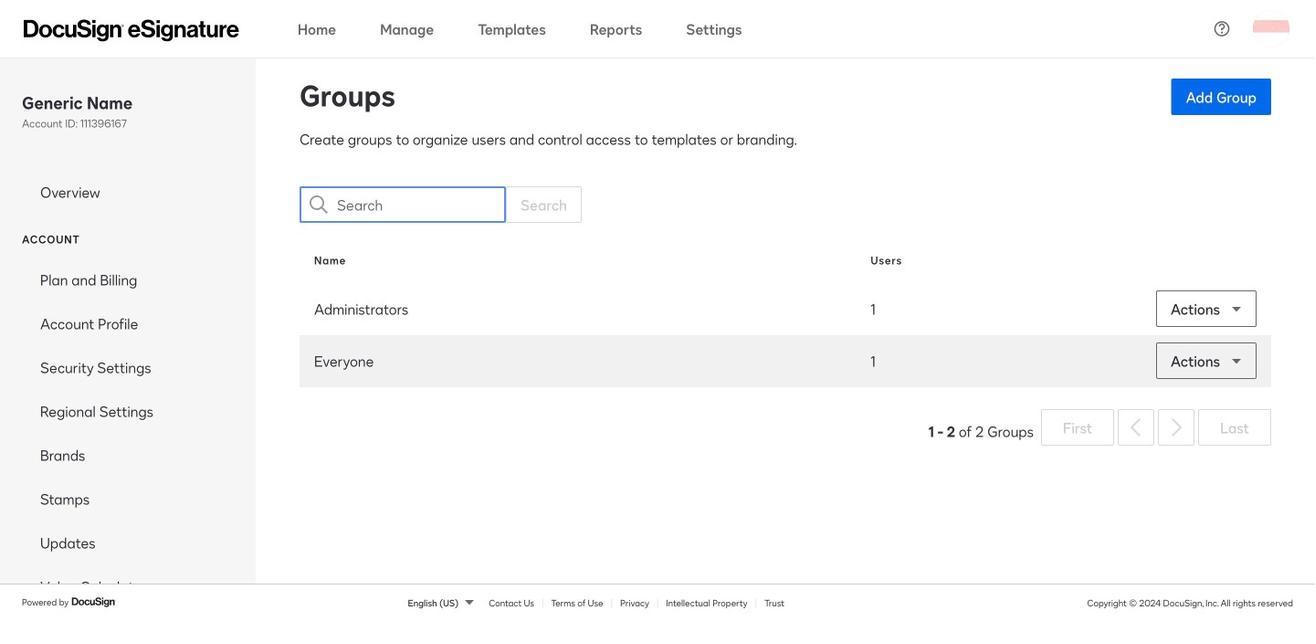 Task type: describe. For each thing, give the bounding box(es) containing it.
docusign image
[[71, 595, 117, 610]]

Search text field
[[337, 187, 505, 222]]

docusign admin image
[[24, 20, 239, 42]]

account element
[[0, 258, 256, 609]]



Task type: vqa. For each thing, say whether or not it's contained in the screenshot.
Hard Cost Savings per Document image
no



Task type: locate. For each thing, give the bounding box(es) containing it.
your uploaded profile image image
[[1254, 11, 1290, 47]]



